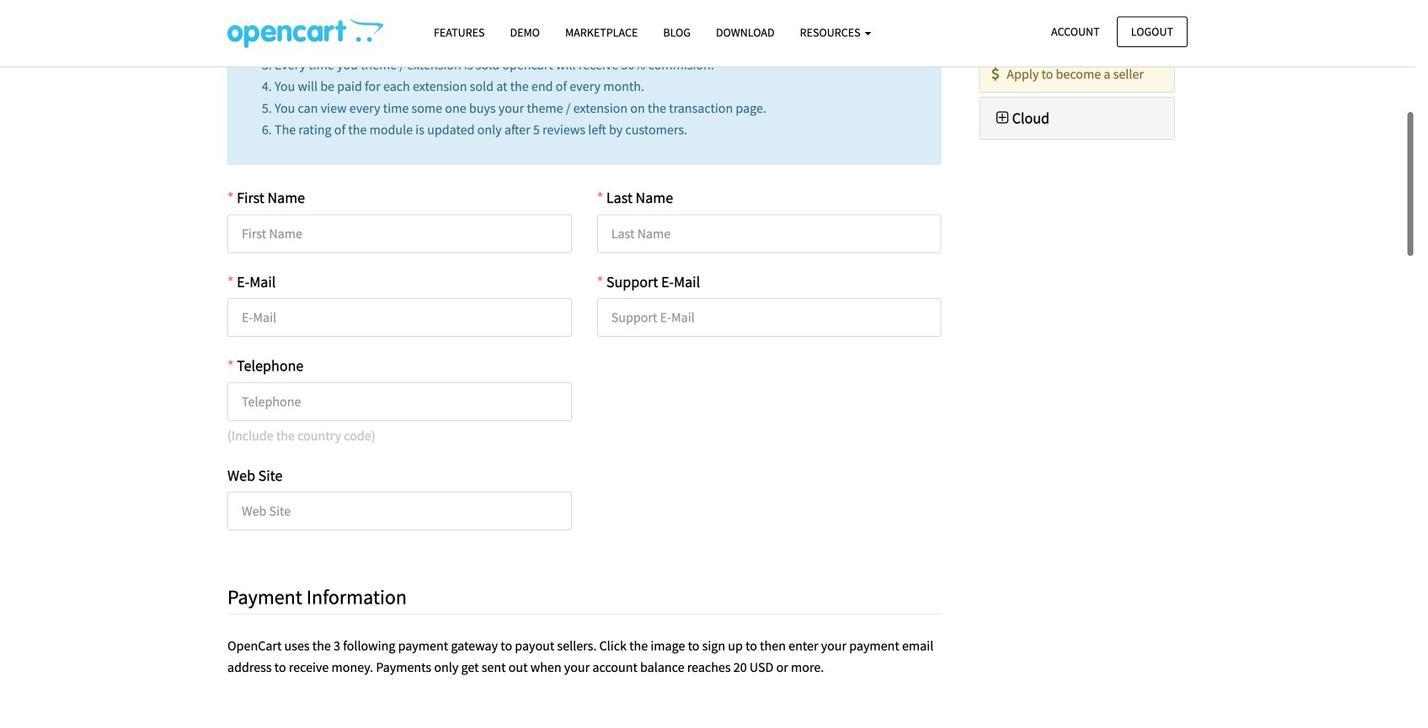 Task type: vqa. For each thing, say whether or not it's contained in the screenshot.
Support E-Mail text box
yes



Task type: locate. For each thing, give the bounding box(es) containing it.
Support E-Mail text field
[[597, 298, 942, 337]]

E-Mail text field
[[228, 298, 572, 337]]



Task type: describe. For each thing, give the bounding box(es) containing it.
Web Site text field
[[228, 492, 572, 531]]

Telephone text field
[[228, 382, 572, 421]]

usd image
[[987, 67, 1004, 81]]

First Name text field
[[228, 214, 572, 253]]

seller account image
[[228, 18, 383, 48]]

Last Name text field
[[597, 214, 942, 253]]

plus square o image
[[993, 110, 1013, 126]]



